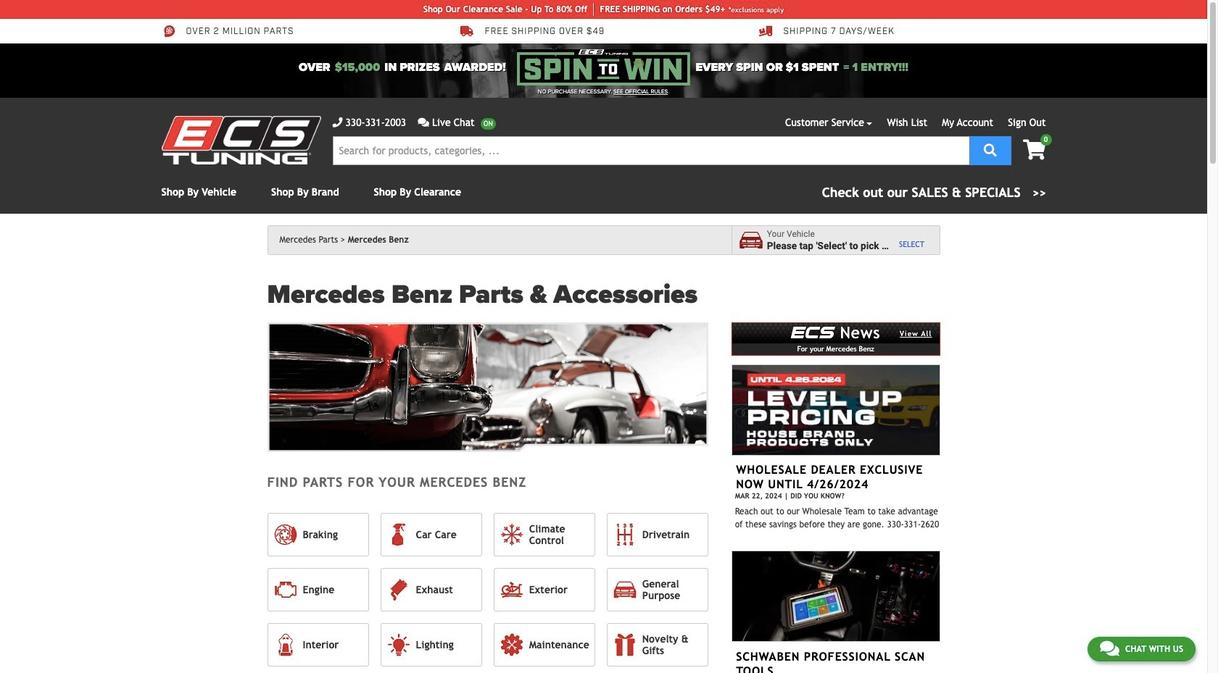 Task type: describe. For each thing, give the bounding box(es) containing it.
comments image
[[1100, 640, 1120, 658]]



Task type: vqa. For each thing, say whether or not it's contained in the screenshot.
NEW - B8.5 ECS CARBON FIBER STEERING WHEELS image
no



Task type: locate. For each thing, give the bounding box(es) containing it.
mercedes benz banner image image
[[267, 323, 708, 452]]

comments image
[[418, 117, 429, 128]]

ecs tuning image
[[161, 116, 321, 165]]

schwaben professional scan tools image
[[732, 551, 940, 643]]

phone image
[[332, 117, 343, 128]]

wholesale dealer exclusive now until 4/26/2024 image
[[732, 365, 940, 456]]

search image
[[984, 143, 997, 156]]

Search text field
[[332, 136, 969, 165]]

ecs tuning 'spin to win' contest logo image
[[517, 49, 690, 86]]



